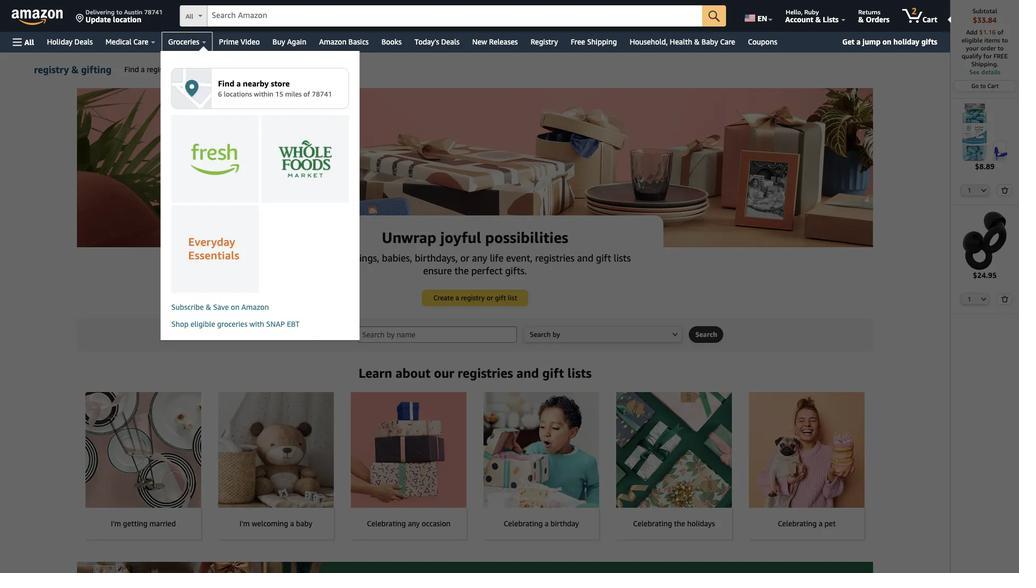 Task type: locate. For each thing, give the bounding box(es) containing it.
help
[[324, 65, 340, 74]]

1 horizontal spatial search
[[696, 330, 717, 339]]

i'm left getting
[[111, 519, 121, 528]]

& inside returns & orders
[[858, 15, 864, 24]]

and inside for weddings, babies, birthdays, or any life event, registries and gift lists ensure the perfect gifts.
[[577, 252, 594, 264]]

get a jump on holiday gifts link
[[838, 35, 942, 49]]

a left pet
[[819, 519, 823, 528]]

0 horizontal spatial eligible
[[191, 320, 215, 329]]

lists inside for weddings, babies, birthdays, or any life event, registries and gift lists ensure the perfect gifts.
[[614, 252, 631, 264]]

list down gifts.
[[508, 294, 517, 302]]

a down medical care link
[[141, 65, 145, 74]]

new releases
[[472, 37, 518, 46]]

holiday
[[47, 37, 73, 46]]

celebrating any occasion link
[[351, 392, 467, 540]]

on right "save"
[[231, 303, 240, 312]]

i'm welcoming a baby
[[240, 519, 312, 528]]

add
[[966, 28, 978, 36]]

find inside find a nearby store 6 locations within 15 miles of 78741
[[218, 79, 234, 88]]

cart
[[923, 15, 938, 24], [988, 83, 999, 89]]

1 vertical spatial on
[[231, 303, 240, 312]]

0 horizontal spatial cart
[[923, 15, 938, 24]]

& left the lists
[[816, 15, 821, 24]]

0 horizontal spatial deals
[[75, 37, 93, 46]]

cart down details
[[988, 83, 999, 89]]

of up items
[[998, 28, 1004, 36]]

2 i'm from the left
[[240, 519, 250, 528]]

registries right our
[[458, 366, 513, 381]]

registries down 'possibilities' on the top of page
[[535, 252, 575, 264]]

0 horizontal spatial of
[[304, 90, 310, 98]]

0 vertical spatial dropdown image
[[981, 188, 987, 193]]

find a registry or gift list inside find a registry or gift list link
[[124, 65, 209, 74]]

babies,
[[382, 252, 412, 264]]

1 horizontal spatial i'm
[[240, 519, 250, 528]]

lysian ultra soft foam earplugs sleep, 38db snr 31db nrr sound blocking noise cancelling ear plugs for sleeping, travel, shooting and working -60 pairs pack (lake blue) image
[[956, 103, 1014, 161]]

eligible down subscribe
[[191, 320, 215, 329]]

or up store
[[283, 65, 290, 74]]

and
[[577, 252, 594, 264], [517, 366, 539, 381]]

all down 'amazon' image
[[24, 38, 34, 46]]

create up nearby in the left top of the page
[[225, 65, 247, 74]]

0 vertical spatial 1
[[968, 187, 971, 194]]

1 deals from the left
[[75, 37, 93, 46]]

1 horizontal spatial lists
[[614, 252, 631, 264]]

the
[[455, 265, 469, 276], [674, 519, 685, 528]]

1 vertical spatial cart
[[988, 83, 999, 89]]

i'm welcoming a baby link
[[218, 392, 334, 540]]

registry
[[531, 37, 558, 46]]

dropdown image
[[981, 188, 987, 193], [981, 297, 987, 301], [673, 332, 678, 337]]

1 left delete image
[[968, 187, 971, 194]]

1 horizontal spatial the
[[674, 519, 685, 528]]

Search by name text field
[[358, 326, 517, 343]]

to left austin
[[116, 8, 122, 15]]

create a registry or gift list link down perfect
[[423, 290, 528, 306]]

basics
[[349, 37, 369, 46]]

3 celebrating from the left
[[633, 519, 672, 528]]

1 horizontal spatial care
[[720, 37, 735, 46]]

78741
[[144, 8, 163, 15], [312, 90, 332, 98]]

1 horizontal spatial create a registry or gift list
[[433, 294, 517, 302]]

deals right the today's
[[441, 37, 460, 46]]

78741 right austin
[[144, 8, 163, 15]]

shop eligible groceries with snap ebt link
[[171, 319, 349, 330]]

weddings,
[[336, 252, 379, 264]]

search
[[530, 330, 551, 339], [696, 330, 717, 339]]

a
[[857, 37, 861, 46], [141, 65, 145, 74], [249, 65, 253, 74], [237, 79, 241, 88], [456, 294, 459, 302], [252, 328, 257, 340], [290, 519, 294, 528], [545, 519, 549, 528], [819, 519, 823, 528]]

78741 inside "delivering to austin 78741 update location"
[[144, 8, 163, 15]]

Search Amazon text field
[[207, 6, 702, 26]]

2 celebrating from the left
[[504, 519, 543, 528]]

on
[[883, 37, 892, 46], [231, 303, 240, 312]]

None submit
[[702, 5, 726, 27]]

prime video
[[219, 37, 260, 46]]

find left with
[[227, 328, 249, 340]]

i'm
[[111, 519, 121, 528], [240, 519, 250, 528]]

locations
[[224, 90, 252, 98]]

baby
[[296, 519, 312, 528]]

or down joyful
[[460, 252, 470, 264]]

today's deals link
[[408, 35, 466, 49]]

a inside find a nearby store 6 locations within 15 miles of 78741
[[237, 79, 241, 88]]

0 horizontal spatial on
[[231, 303, 240, 312]]

a left birthday
[[545, 519, 549, 528]]

1 horizontal spatial on
[[883, 37, 892, 46]]

a up locations
[[237, 79, 241, 88]]

0 vertical spatial all
[[186, 12, 193, 20]]

celebrating for celebrating any occasion
[[367, 519, 406, 528]]

1 horizontal spatial create
[[433, 294, 454, 302]]

all button
[[8, 32, 39, 53]]

medical
[[106, 37, 131, 46]]

0 horizontal spatial create a registry or gift list
[[225, 65, 316, 74]]

1 1 from the top
[[968, 187, 971, 194]]

find a registry or gift list
[[124, 65, 209, 74], [227, 328, 352, 340]]

household, health & baby care
[[630, 37, 735, 46]]

eligible for groceries
[[191, 320, 215, 329]]

celebrating for celebrating a birthday
[[504, 519, 543, 528]]

1 vertical spatial find
[[218, 79, 234, 88]]

go to cart link
[[954, 81, 1016, 91]]

1 vertical spatial all
[[24, 38, 34, 46]]

i'm getting married
[[111, 519, 176, 528]]

1 vertical spatial 78741
[[312, 90, 332, 98]]

0 vertical spatial create a registry or gift list
[[225, 65, 316, 74]]

2 care from the left
[[720, 37, 735, 46]]

create a registry or gift list link up within
[[221, 53, 320, 87]]

whole foods market image
[[279, 140, 332, 178]]

& left orders
[[858, 15, 864, 24]]

1 search from the left
[[530, 330, 551, 339]]

holiday
[[894, 37, 920, 46]]

registry
[[34, 64, 69, 75], [147, 65, 172, 74], [255, 65, 281, 74], [461, 294, 485, 302], [260, 328, 299, 340]]

0 horizontal spatial all
[[24, 38, 34, 46]]

& for returns & orders
[[858, 15, 864, 24]]

all inside button
[[24, 38, 34, 46]]

the left holidays
[[674, 519, 685, 528]]

a inside find a registry or gift list link
[[141, 65, 145, 74]]

deals right holiday
[[75, 37, 93, 46]]

deals for holiday deals
[[75, 37, 93, 46]]

1 horizontal spatial cart
[[988, 83, 999, 89]]

list down groceries link
[[197, 65, 207, 74]]

get a jump on holiday gifts
[[843, 37, 938, 46]]

1 vertical spatial eligible
[[191, 320, 215, 329]]

care right 'baby'
[[720, 37, 735, 46]]

1 horizontal spatial any
[[472, 252, 487, 264]]

shipping.
[[971, 60, 999, 68]]

1 horizontal spatial create a registry or gift list link
[[423, 290, 528, 306]]

78741 down the help link
[[312, 90, 332, 98]]

create down ensure
[[433, 294, 454, 302]]

list left "help"
[[305, 65, 316, 74]]

0 horizontal spatial the
[[455, 265, 469, 276]]

find up 6
[[218, 79, 234, 88]]

lists
[[614, 252, 631, 264], [567, 366, 592, 381]]

find a registry or gift list down subscribe & save on amazon link
[[227, 328, 352, 340]]

0 horizontal spatial care
[[133, 37, 148, 46]]

care right the medical on the top of the page
[[133, 37, 148, 46]]

create a registry or gift list down perfect
[[433, 294, 517, 302]]

possibilities
[[485, 229, 568, 247]]

eligible inside shop eligible groceries with snap ebt link
[[191, 320, 215, 329]]

& left 'baby'
[[694, 37, 700, 46]]

find a registry or gift list down groceries
[[124, 65, 209, 74]]

deals
[[75, 37, 93, 46], [441, 37, 460, 46]]

life
[[490, 252, 504, 264]]

1 horizontal spatial registries
[[535, 252, 575, 264]]

of inside the of eligible items to your order to qualify for free shipping.
[[998, 28, 1004, 36]]

$24.95
[[973, 271, 997, 279]]

free shipping link
[[565, 35, 623, 49]]

1 horizontal spatial find a registry or gift list
[[227, 328, 352, 340]]

1 vertical spatial of
[[304, 90, 310, 98]]

free
[[994, 52, 1008, 60]]

0 vertical spatial on
[[883, 37, 892, 46]]

1 vertical spatial any
[[408, 519, 420, 528]]

amazon
[[319, 37, 347, 46], [241, 303, 269, 312]]

0 vertical spatial eligible
[[962, 36, 983, 44]]

6
[[218, 90, 222, 98]]

any left occasion
[[408, 519, 420, 528]]

amazon up with
[[241, 303, 269, 312]]

2 1 from the top
[[968, 296, 971, 302]]

1 horizontal spatial all
[[186, 12, 193, 20]]

0 vertical spatial of
[[998, 28, 1004, 36]]

create a registry or gift list link
[[221, 53, 320, 87], [423, 290, 528, 306]]

create a registry or gift list up store
[[225, 65, 316, 74]]

subtotal $33.84
[[973, 7, 997, 24]]

celebrating left pet
[[778, 519, 817, 528]]

0 horizontal spatial lists
[[567, 366, 592, 381]]

learn
[[359, 366, 392, 381]]

essentials image
[[189, 237, 242, 261]]

0 horizontal spatial 78741
[[144, 8, 163, 15]]

1 vertical spatial dropdown image
[[981, 297, 987, 301]]

a left baby
[[290, 519, 294, 528]]

delete image
[[1001, 187, 1009, 194]]

1 i'm from the left
[[111, 519, 121, 528]]

1 vertical spatial amazon
[[241, 303, 269, 312]]

& for account & lists
[[816, 15, 821, 24]]

dropdown image for $8.89
[[981, 188, 987, 193]]

a inside the i'm welcoming a baby link
[[290, 519, 294, 528]]

1 vertical spatial create
[[433, 294, 454, 302]]

0 vertical spatial create a registry or gift list link
[[221, 53, 320, 87]]

registry down holiday
[[34, 64, 69, 75]]

celebrating a birthday
[[504, 519, 579, 528]]

0 vertical spatial amazon
[[319, 37, 347, 46]]

0 vertical spatial find a registry or gift list
[[124, 65, 209, 74]]

a right get
[[857, 37, 861, 46]]

registries inside for weddings, babies, birthdays, or any life event, registries and gift lists ensure the perfect gifts.
[[535, 252, 575, 264]]

1 horizontal spatial of
[[998, 28, 1004, 36]]

1 horizontal spatial deals
[[441, 37, 460, 46]]

& left "save"
[[206, 303, 211, 312]]

household,
[[630, 37, 668, 46]]

cart right 2
[[923, 15, 938, 24]]

to up the free
[[998, 44, 1004, 52]]

0 vertical spatial and
[[577, 252, 594, 264]]

eligible inside the of eligible items to your order to qualify for free shipping.
[[962, 36, 983, 44]]

list inside find a registry or gift list link
[[197, 65, 207, 74]]

on for jump
[[883, 37, 892, 46]]

celebrating left occasion
[[367, 519, 406, 528]]

0 vertical spatial lists
[[614, 252, 631, 264]]

2 vertical spatial dropdown image
[[673, 332, 678, 337]]

& inside household, health & baby care link
[[694, 37, 700, 46]]

&
[[816, 15, 821, 24], [858, 15, 864, 24], [694, 37, 700, 46], [71, 64, 79, 75], [206, 303, 211, 312]]

for
[[984, 52, 992, 60]]

0 horizontal spatial i'm
[[111, 519, 121, 528]]

i'm left welcoming
[[240, 519, 250, 528]]

health
[[670, 37, 692, 46]]

to
[[116, 8, 122, 15], [1002, 36, 1008, 44], [998, 44, 1004, 52], [981, 83, 986, 89]]

create a registry or gift list
[[225, 65, 316, 74], [433, 294, 517, 302]]

any up perfect
[[472, 252, 487, 264]]

registry & gifting
[[34, 64, 112, 75]]

deals for today's deals
[[441, 37, 460, 46]]

free shipping
[[571, 37, 617, 46]]

subtotal
[[973, 7, 997, 14]]

on right jump
[[883, 37, 892, 46]]

0 horizontal spatial search
[[530, 330, 551, 339]]

the inside for weddings, babies, birthdays, or any life event, registries and gift lists ensure the perfect gifts.
[[455, 265, 469, 276]]

request a gift list image
[[77, 562, 873, 573]]

of right miles
[[304, 90, 310, 98]]

1 left delete icon at the right of the page
[[968, 296, 971, 302]]

ruby
[[805, 8, 819, 15]]

i'm for i'm getting married
[[111, 519, 121, 528]]

0 horizontal spatial create
[[225, 65, 247, 74]]

1 for $8.89
[[968, 187, 971, 194]]

baby nursery with crib and teddy bear image
[[218, 392, 334, 508]]

returns & orders
[[858, 8, 890, 24]]

or right ebt
[[302, 328, 312, 340]]

amazon left basics
[[319, 37, 347, 46]]

the right ensure
[[455, 265, 469, 276]]

a inside get a jump on holiday gifts link
[[857, 37, 861, 46]]

celebrating left holidays
[[633, 519, 672, 528]]

orders
[[866, 15, 890, 24]]

of
[[998, 28, 1004, 36], [304, 90, 310, 98]]

1 vertical spatial lists
[[567, 366, 592, 381]]

celebrating left birthday
[[504, 519, 543, 528]]

all up groceries link
[[186, 12, 193, 20]]

1 celebrating from the left
[[367, 519, 406, 528]]

a up nearby in the left top of the page
[[249, 65, 253, 74]]

video
[[241, 37, 260, 46]]

2 search from the left
[[696, 330, 717, 339]]

getting
[[123, 519, 148, 528]]

i'm for i'm welcoming a baby
[[240, 519, 250, 528]]

find
[[124, 65, 139, 74], [218, 79, 234, 88], [227, 328, 249, 340]]

& inside the registry & gifting link
[[71, 64, 79, 75]]

0 horizontal spatial find a registry or gift list
[[124, 65, 209, 74]]

1 vertical spatial create a registry or gift list link
[[423, 290, 528, 306]]

find down medical care link
[[124, 65, 139, 74]]

0 vertical spatial the
[[455, 265, 469, 276]]

1 vertical spatial the
[[674, 519, 685, 528]]

1 horizontal spatial 78741
[[312, 90, 332, 98]]

1 horizontal spatial eligible
[[962, 36, 983, 44]]

0 vertical spatial any
[[472, 252, 487, 264]]

0 horizontal spatial registries
[[458, 366, 513, 381]]

to right items
[[1002, 36, 1008, 44]]

0 vertical spatial 78741
[[144, 8, 163, 15]]

& left 'gifting'
[[71, 64, 79, 75]]

today's
[[415, 37, 439, 46]]

amazon image
[[12, 10, 63, 25]]

& inside subscribe & save on amazon link
[[206, 303, 211, 312]]

1 horizontal spatial and
[[577, 252, 594, 264]]

0 vertical spatial registries
[[535, 252, 575, 264]]

eligible up your
[[962, 36, 983, 44]]

rectangle24805 image
[[172, 68, 212, 108]]

amazon basics
[[319, 37, 369, 46]]

nearby
[[243, 79, 269, 88]]

add $1.16
[[966, 28, 998, 36]]

delivering
[[85, 8, 115, 15]]

order
[[981, 44, 996, 52]]

0 horizontal spatial create a registry or gift list link
[[221, 53, 320, 87]]

delete image
[[1001, 296, 1009, 302]]

create
[[225, 65, 247, 74], [433, 294, 454, 302]]

learn about our registries and gift lists
[[359, 366, 592, 381]]

4 celebrating from the left
[[778, 519, 817, 528]]

2 deals from the left
[[441, 37, 460, 46]]

1 vertical spatial registries
[[458, 366, 513, 381]]

1 vertical spatial and
[[517, 366, 539, 381]]

1 vertical spatial 1
[[968, 296, 971, 302]]

1
[[968, 187, 971, 194], [968, 296, 971, 302]]



Task type: vqa. For each thing, say whether or not it's contained in the screenshot.
"of" in Find a nearby store 6 locations within 15 miles of 78741
yes



Task type: describe. For each thing, give the bounding box(es) containing it.
the inside "link"
[[674, 519, 685, 528]]

celebrating a pet
[[778, 519, 836, 528]]

within
[[254, 90, 274, 98]]

2 vertical spatial find
[[227, 328, 249, 340]]

gifting
[[81, 64, 112, 75]]

a left snap
[[252, 328, 257, 340]]

holiday deals
[[47, 37, 93, 46]]

books
[[382, 37, 402, 46]]

store
[[271, 79, 290, 88]]

holidays
[[687, 519, 715, 528]]

joyful
[[440, 229, 481, 247]]

1 for $24.95
[[968, 296, 971, 302]]

0 horizontal spatial and
[[517, 366, 539, 381]]

wrapped holiday gifts with name tags image
[[616, 392, 732, 508]]

account
[[785, 15, 814, 24]]

pet
[[825, 519, 836, 528]]

celebrating a pet link
[[749, 392, 865, 540]]

delivering to austin 78741 update location
[[85, 8, 163, 24]]

list right ebt
[[336, 328, 352, 340]]

our
[[434, 366, 454, 381]]

a child opening a birthday present image
[[484, 392, 599, 508]]

subscribe
[[171, 303, 204, 312]]

en
[[758, 14, 767, 23]]

$33.84
[[973, 16, 997, 24]]

baby
[[702, 37, 718, 46]]

any inside for weddings, babies, birthdays, or any life event, registries and gift lists ensure the perfect gifts.
[[472, 252, 487, 264]]

registry & gifting link
[[34, 53, 112, 87]]

perfect
[[471, 265, 503, 276]]

medical care link
[[99, 35, 162, 49]]

with
[[249, 320, 264, 329]]

all inside search field
[[186, 12, 193, 20]]

see
[[969, 68, 980, 76]]

birthday
[[551, 519, 579, 528]]

on for save
[[231, 303, 240, 312]]

or inside for weddings, babies, birthdays, or any life event, registries and gift lists ensure the perfect gifts.
[[460, 252, 470, 264]]

married
[[149, 519, 176, 528]]

help link
[[320, 53, 344, 87]]

household, health & baby care link
[[623, 35, 742, 49]]

registry down groceries
[[147, 65, 172, 74]]

or down groceries
[[174, 65, 181, 74]]

subscribe & save on amazon
[[171, 303, 269, 312]]

today's deals
[[415, 37, 460, 46]]

pet parent with dog and dessert image
[[749, 392, 865, 508]]

shop eligible groceries with snap ebt
[[171, 320, 300, 329]]

of inside find a nearby store 6 locations within 15 miles of 78741
[[304, 90, 310, 98]]

loop quiet ear plugs for noise reduction &ndash; super soft, reusable hearing protection in flexible silicone for sleep, noise sensitivity - 8 ear tips in xs/s/m/l &ndash; 26db &amp; nrr 14 noise cancelling &ndash; black image
[[956, 212, 1014, 270]]

your
[[966, 44, 979, 52]]

1 care from the left
[[133, 37, 148, 46]]

for weddings, babies, birthdays, or any life event, registries and gift lists ensure the perfect gifts.
[[319, 252, 631, 276]]

celebrating for celebrating the holidays
[[633, 519, 672, 528]]

again
[[287, 37, 306, 46]]

to right go
[[981, 83, 986, 89]]

welcoming
[[252, 519, 288, 528]]

0 vertical spatial create
[[225, 65, 247, 74]]

lists
[[823, 15, 839, 24]]

or down perfect
[[487, 294, 493, 302]]

a inside 'celebrating a pet' link
[[819, 519, 823, 528]]

search for search by
[[530, 330, 551, 339]]

medical care
[[106, 37, 148, 46]]

registry down perfect
[[461, 294, 485, 302]]

see details link
[[956, 68, 1014, 76]]

save
[[213, 303, 229, 312]]

shop
[[171, 320, 189, 329]]

celebrating any occasion
[[367, 519, 451, 528]]

gifts.
[[505, 265, 527, 276]]

0 vertical spatial find
[[124, 65, 139, 74]]

1 horizontal spatial amazon
[[319, 37, 347, 46]]

shipping
[[587, 37, 617, 46]]

15
[[275, 90, 283, 98]]

78741 inside find a nearby store 6 locations within 15 miles of 78741
[[312, 90, 332, 98]]

coupons
[[748, 37, 777, 46]]

dropdown image for $24.95
[[981, 297, 987, 301]]

a inside celebrating a birthday "link"
[[545, 519, 549, 528]]

en link
[[739, 3, 778, 29]]

details
[[982, 68, 1001, 76]]

buy
[[273, 37, 285, 46]]

& for registry & gifting
[[71, 64, 79, 75]]

1 vertical spatial create a registry or gift list
[[433, 294, 517, 302]]

go
[[972, 83, 979, 89]]

of eligible items to your order to qualify for free shipping.
[[962, 28, 1008, 68]]

find a registry or gift list link
[[120, 53, 221, 87]]

hello,
[[786, 8, 803, 15]]

qualify
[[962, 52, 982, 60]]

celebrating for celebrating a pet
[[778, 519, 817, 528]]

registry up nearby in the left top of the page
[[255, 65, 281, 74]]

snap
[[266, 320, 285, 329]]

prime
[[219, 37, 239, 46]]

new
[[472, 37, 487, 46]]

ebt
[[287, 320, 300, 329]]

0 horizontal spatial amazon
[[241, 303, 269, 312]]

ensure
[[423, 265, 452, 276]]

All search field
[[180, 5, 726, 28]]

search by
[[530, 330, 560, 339]]

amazon fresh image
[[189, 142, 242, 176]]

a pair of champagne flutes on top of plates with ribbon image
[[85, 392, 201, 508]]

1 vertical spatial find a registry or gift list
[[227, 328, 352, 340]]

miles
[[285, 90, 302, 98]]

to inside "delivering to austin 78741 update location"
[[116, 8, 122, 15]]

event,
[[506, 252, 533, 264]]

occasion
[[422, 519, 451, 528]]

gift inside for weddings, babies, birthdays, or any life event, registries and gift lists ensure the perfect gifts.
[[596, 252, 611, 264]]

prime video link
[[213, 35, 266, 49]]

0 vertical spatial cart
[[923, 15, 938, 24]]

search for search
[[696, 330, 717, 339]]

registry down subscribe & save on amazon link
[[260, 328, 299, 340]]

by
[[553, 330, 560, 339]]

location
[[113, 15, 141, 24]]

for
[[319, 252, 333, 264]]

registry link
[[524, 35, 565, 49]]

amazon basics link
[[313, 35, 375, 49]]

celebrating the holidays link
[[616, 392, 732, 540]]

& for subscribe & save on amazon
[[206, 303, 211, 312]]

go to cart
[[972, 83, 999, 89]]

new releases link
[[466, 35, 524, 49]]

eligible for items
[[962, 36, 983, 44]]

unwrap joyful possibilities
[[382, 229, 568, 247]]

austin
[[124, 8, 142, 15]]

about
[[396, 366, 431, 381]]

0 horizontal spatial any
[[408, 519, 420, 528]]

holiday deals link
[[41, 35, 99, 49]]

a down for weddings, babies, birthdays, or any life event, registries and gift lists ensure the perfect gifts. in the top of the page
[[456, 294, 459, 302]]

none submit inside all search field
[[702, 5, 726, 27]]

navigation navigation
[[0, 0, 1019, 573]]

custom gift boxes and confetti image
[[77, 88, 873, 247]]

a hand holding a stack of wraped gifts image
[[351, 392, 467, 508]]

groceries link
[[162, 32, 213, 53]]

i'm getting married link
[[85, 392, 201, 540]]

$1.16
[[980, 28, 996, 36]]



